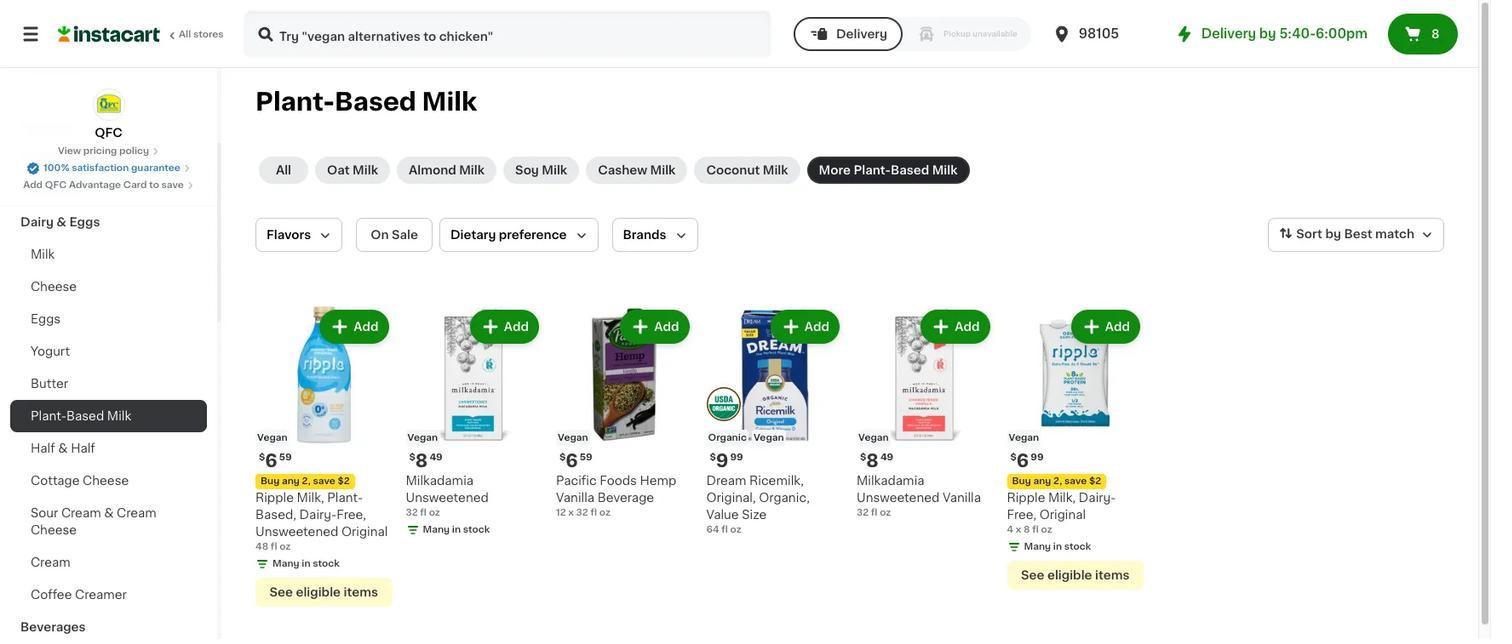 Task type: locate. For each thing, give the bounding box(es) containing it.
many for dairy-
[[273, 559, 300, 569]]

0 horizontal spatial 99
[[730, 453, 744, 462]]

0 horizontal spatial qfc
[[45, 181, 67, 190]]

eggs down advantage
[[69, 216, 100, 228]]

sort
[[1297, 228, 1323, 240]]

2 6 from the left
[[566, 452, 578, 470]]

0 vertical spatial items
[[1096, 569, 1130, 581]]

oz inside ripple milk, dairy- free, original 4 x 8 fl oz
[[1041, 525, 1053, 535]]

2 any from the left
[[1034, 477, 1052, 486]]

stock down ripple milk, plant- based, dairy-free, unsweetened original 48 fl oz
[[313, 559, 340, 569]]

unsweetened inside ripple milk, plant- based, dairy-free, unsweetened original 48 fl oz
[[256, 526, 339, 538]]

cottage cheese link
[[10, 465, 207, 498]]

6 up pacific
[[566, 452, 578, 470]]

cream down cottage cheese link
[[117, 508, 157, 520]]

6 product group from the left
[[1007, 307, 1144, 590]]

1 buy any 2, save $2 from the left
[[261, 477, 350, 486]]

1 horizontal spatial any
[[1034, 477, 1052, 486]]

1 horizontal spatial 49
[[881, 453, 894, 462]]

original
[[1040, 509, 1086, 521], [342, 526, 388, 538]]

2 half from the left
[[71, 443, 95, 455]]

dairy-
[[1079, 492, 1116, 504], [300, 509, 337, 521]]

in down ripple milk, dairy- free, original 4 x 8 fl oz
[[1054, 542, 1062, 552]]

original inside ripple milk, plant- based, dairy-free, unsweetened original 48 fl oz
[[342, 526, 388, 538]]

0 vertical spatial based
[[335, 89, 416, 114]]

vegan for ripple milk, plant- based, dairy-free, unsweetened original
[[257, 433, 288, 443]]

0 horizontal spatial based
[[66, 411, 104, 423]]

fl inside dream ricemilk, original, organic, value size 64 fl oz
[[722, 525, 728, 535]]

produce link
[[10, 174, 207, 206]]

vegan right organic
[[754, 433, 784, 443]]

creamer
[[75, 590, 127, 601]]

size
[[742, 509, 767, 521]]

many
[[423, 525, 450, 535], [1024, 542, 1051, 552], [273, 559, 300, 569]]

cashew milk
[[598, 164, 676, 176]]

product group containing 9
[[707, 307, 843, 537]]

dietary preference button
[[440, 218, 598, 252]]

dream ricemilk, original, organic, value size 64 fl oz
[[707, 475, 810, 535]]

x for vanilla
[[569, 508, 574, 518]]

milkadamia inside milkadamia unsweetened 32 fl oz
[[406, 475, 474, 487]]

1 horizontal spatial items
[[1096, 569, 1130, 581]]

soy milk link
[[504, 157, 579, 184]]

coffee creamer
[[31, 590, 127, 601]]

2 free, from the left
[[1007, 509, 1037, 521]]

1 $2 from the left
[[338, 477, 350, 486]]

qfc logo image
[[92, 89, 125, 121]]

2 vertical spatial many in stock
[[273, 559, 340, 569]]

thanksgiving link
[[10, 141, 207, 174]]

fl inside pacific foods hemp vanilla beverage 12 x 32 fl oz
[[591, 508, 597, 518]]

based up 'oat milk' link
[[335, 89, 416, 114]]

1 vertical spatial qfc
[[45, 181, 67, 190]]

6 up ripple milk, dairy- free, original 4 x 8 fl oz
[[1017, 452, 1029, 470]]

based,
[[256, 509, 296, 521]]

0 vertical spatial all
[[179, 30, 191, 39]]

eggs inside dairy & eggs link
[[69, 216, 100, 228]]

2 vertical spatial based
[[66, 411, 104, 423]]

all inside all link
[[276, 164, 291, 176]]

recipes link
[[10, 109, 207, 141]]

1 horizontal spatial 6
[[566, 452, 578, 470]]

2, up ripple milk, dairy- free, original 4 x 8 fl oz
[[1054, 477, 1063, 486]]

1 horizontal spatial x
[[1016, 525, 1022, 535]]

& for half
[[58, 443, 68, 455]]

2 horizontal spatial in
[[1054, 542, 1062, 552]]

99 for 6
[[1031, 453, 1044, 462]]

$ up based,
[[259, 453, 265, 462]]

5 $ from the left
[[860, 453, 867, 462]]

based up half & half
[[66, 411, 104, 423]]

by inside 'delivery by 5:40-6:00pm' link
[[1260, 27, 1277, 40]]

any
[[282, 477, 300, 486], [1034, 477, 1052, 486]]

butter
[[31, 378, 68, 390]]

see eligible items button down ripple milk, dairy- free, original 4 x 8 fl oz
[[1007, 561, 1144, 590]]

ripple for based,
[[256, 492, 294, 504]]

1 vertical spatial &
[[58, 443, 68, 455]]

vegan up $ 6 99
[[1009, 433, 1040, 443]]

coconut milk link
[[695, 157, 800, 184]]

add qfc advantage card to save link
[[23, 179, 194, 193]]

stock
[[463, 525, 490, 535], [1065, 542, 1092, 552], [313, 559, 340, 569]]

eligible for original
[[296, 587, 341, 598]]

milk
[[422, 89, 477, 114], [353, 164, 378, 176], [459, 164, 485, 176], [542, 164, 568, 176], [650, 164, 676, 176], [763, 164, 789, 176], [933, 164, 958, 176], [31, 249, 55, 261], [107, 411, 131, 423]]

all left oat
[[276, 164, 291, 176]]

2, for dairy-
[[1054, 477, 1063, 486]]

vegan up pacific
[[558, 433, 588, 443]]

stock down milkadamia unsweetened 32 fl oz
[[463, 525, 490, 535]]

0 vertical spatial plant-based milk
[[256, 89, 477, 114]]

many for oz
[[423, 525, 450, 535]]

cream down the cottage cheese
[[61, 508, 101, 520]]

preference
[[499, 229, 567, 241]]

save for ripple milk, plant- based, dairy-free, unsweetened original
[[313, 477, 335, 486]]

0 horizontal spatial half
[[31, 443, 55, 455]]

1 milk, from the left
[[297, 492, 324, 504]]

2 99 from the left
[[1031, 453, 1044, 462]]

see eligible items for original
[[270, 587, 378, 598]]

5 add button from the left
[[923, 312, 989, 342]]

cheese down sour
[[31, 525, 77, 537]]

2 horizontal spatial stock
[[1065, 542, 1092, 552]]

vegan up milkadamia unsweetened 32 fl oz
[[408, 433, 438, 443]]

0 horizontal spatial 49
[[430, 453, 443, 462]]

eggs
[[69, 216, 100, 228], [31, 313, 61, 325]]

1 horizontal spatial 59
[[580, 453, 593, 462]]

2,
[[302, 477, 311, 486], [1054, 477, 1063, 486]]

ripple
[[256, 492, 294, 504], [1007, 492, 1046, 504]]

1 milkadamia from the left
[[406, 475, 474, 487]]

unsweetened
[[406, 492, 489, 504], [857, 492, 940, 504], [256, 526, 339, 538]]

vegan for ripple milk, dairy- free, original
[[1009, 433, 1040, 443]]

6 $ from the left
[[1011, 453, 1017, 462]]

by
[[1260, 27, 1277, 40], [1326, 228, 1342, 240]]

more
[[819, 164, 851, 176]]

0 horizontal spatial see eligible items button
[[256, 578, 392, 607]]

$ 6 59
[[259, 452, 292, 470], [560, 452, 593, 470]]

dairy- inside ripple milk, plant- based, dairy-free, unsweetened original 48 fl oz
[[300, 509, 337, 521]]

on sale button
[[356, 218, 433, 252]]

1 ripple from the left
[[256, 492, 294, 504]]

$2 for plant-
[[338, 477, 350, 486]]

3 6 from the left
[[1017, 452, 1029, 470]]

2 vanilla from the left
[[943, 492, 981, 504]]

0 horizontal spatial x
[[569, 508, 574, 518]]

1 horizontal spatial ripple
[[1007, 492, 1046, 504]]

6 vegan from the left
[[1009, 433, 1040, 443]]

1 vertical spatial in
[[1054, 542, 1062, 552]]

1 horizontal spatial vanilla
[[943, 492, 981, 504]]

0 horizontal spatial free,
[[337, 509, 366, 521]]

1 vertical spatial x
[[1016, 525, 1022, 535]]

1 $ 6 59 from the left
[[259, 452, 292, 470]]

cashew milk link
[[586, 157, 688, 184]]

1 vertical spatial eggs
[[31, 313, 61, 325]]

dairy- inside ripple milk, dairy- free, original 4 x 8 fl oz
[[1079, 492, 1116, 504]]

many in stock down ripple milk, plant- based, dairy-free, unsweetened original 48 fl oz
[[273, 559, 340, 569]]

$ up "milkadamia unsweetened vanilla 32 fl oz"
[[860, 453, 867, 462]]

99 up ripple milk, dairy- free, original 4 x 8 fl oz
[[1031, 453, 1044, 462]]

0 vertical spatial stock
[[463, 525, 490, 535]]

oz inside "milkadamia unsweetened vanilla 32 fl oz"
[[880, 508, 891, 518]]

0 vertical spatial in
[[452, 525, 461, 535]]

$ 6 59 up pacific
[[560, 452, 593, 470]]

49 up "milkadamia unsweetened vanilla 32 fl oz"
[[881, 453, 894, 462]]

2 milk, from the left
[[1049, 492, 1076, 504]]

59 up pacific
[[580, 453, 593, 462]]

& inside 'link'
[[58, 443, 68, 455]]

2 horizontal spatial 6
[[1017, 452, 1029, 470]]

1 horizontal spatial 2,
[[1054, 477, 1063, 486]]

cheese down half & half 'link'
[[83, 475, 129, 487]]

0 horizontal spatial $ 6 59
[[259, 452, 292, 470]]

x inside pacific foods hemp vanilla beverage 12 x 32 fl oz
[[569, 508, 574, 518]]

1 horizontal spatial many
[[423, 525, 450, 535]]

0 horizontal spatial many in stock
[[273, 559, 340, 569]]

1 vertical spatial based
[[891, 164, 930, 176]]

0 horizontal spatial 6
[[265, 452, 278, 470]]

0 horizontal spatial in
[[302, 559, 311, 569]]

4 product group from the left
[[707, 307, 843, 537]]

1 horizontal spatial $ 6 59
[[560, 452, 593, 470]]

dietary
[[451, 229, 496, 241]]

milk, inside ripple milk, plant- based, dairy-free, unsweetened original 48 fl oz
[[297, 492, 324, 504]]

x right 4
[[1016, 525, 1022, 535]]

0 vertical spatial dairy-
[[1079, 492, 1116, 504]]

pacific
[[556, 475, 597, 487]]

see down based,
[[270, 587, 293, 598]]

2 buy any 2, save $2 from the left
[[1012, 477, 1102, 486]]

butter link
[[10, 368, 207, 400]]

32 inside "milkadamia unsweetened vanilla 32 fl oz"
[[857, 508, 869, 518]]

see down ripple milk, dairy- free, original 4 x 8 fl oz
[[1021, 569, 1045, 581]]

0 vertical spatial original
[[1040, 509, 1086, 521]]

99 right 9
[[730, 453, 744, 462]]

$ 8 49 up milkadamia unsweetened 32 fl oz
[[409, 452, 443, 470]]

organic vegan
[[708, 433, 784, 443]]

1 horizontal spatial buy
[[1012, 477, 1031, 486]]

stock down ripple milk, dairy- free, original 4 x 8 fl oz
[[1065, 542, 1092, 552]]

x right 12
[[569, 508, 574, 518]]

0 vertical spatial many
[[423, 525, 450, 535]]

based
[[335, 89, 416, 114], [891, 164, 930, 176], [66, 411, 104, 423]]

fl
[[420, 508, 427, 518], [591, 508, 597, 518], [871, 508, 878, 518], [722, 525, 728, 535], [1033, 525, 1039, 535], [271, 542, 277, 552]]

0 horizontal spatial $2
[[338, 477, 350, 486]]

half up the cottage cheese
[[71, 443, 95, 455]]

2 $ from the left
[[409, 453, 416, 462]]

1 vegan from the left
[[257, 433, 288, 443]]

1 horizontal spatial see eligible items button
[[1007, 561, 1144, 590]]

0 horizontal spatial any
[[282, 477, 300, 486]]

1 half from the left
[[31, 443, 55, 455]]

8 button
[[1389, 14, 1458, 55]]

see eligible items button down ripple milk, plant- based, dairy-free, unsweetened original 48 fl oz
[[256, 578, 392, 607]]

many in stock
[[423, 525, 490, 535], [1024, 542, 1092, 552], [273, 559, 340, 569]]

fl inside milkadamia unsweetened 32 fl oz
[[420, 508, 427, 518]]

cheese up eggs link
[[31, 281, 77, 293]]

1 horizontal spatial delivery
[[1202, 27, 1257, 40]]

milkadamia unsweetened vanilla 32 fl oz
[[857, 475, 981, 518]]

delivery inside button
[[836, 28, 888, 40]]

see eligible items for 8
[[1021, 569, 1130, 581]]

vegan for pacific foods hemp vanilla beverage
[[558, 433, 588, 443]]

free, inside ripple milk, plant- based, dairy-free, unsweetened original 48 fl oz
[[337, 509, 366, 521]]

cheese link
[[10, 271, 207, 303]]

2 milkadamia from the left
[[857, 475, 925, 487]]

save
[[161, 181, 184, 190], [313, 477, 335, 486], [1065, 477, 1087, 486]]

4 $ from the left
[[710, 453, 716, 462]]

$ down organic
[[710, 453, 716, 462]]

in down ripple milk, plant- based, dairy-free, unsweetened original 48 fl oz
[[302, 559, 311, 569]]

unsweetened inside "milkadamia unsweetened vanilla 32 fl oz"
[[857, 492, 940, 504]]

1 horizontal spatial many in stock
[[423, 525, 490, 535]]

2 2, from the left
[[1054, 477, 1063, 486]]

0 horizontal spatial stock
[[313, 559, 340, 569]]

all left stores
[[179, 30, 191, 39]]

add
[[23, 181, 43, 190], [354, 321, 379, 333], [504, 321, 529, 333], [654, 321, 679, 333], [805, 321, 830, 333], [955, 321, 980, 333], [1106, 321, 1130, 333]]

59
[[279, 453, 292, 462], [580, 453, 593, 462]]

4 add button from the left
[[772, 312, 838, 342]]

1 horizontal spatial free,
[[1007, 509, 1037, 521]]

vegan up based,
[[257, 433, 288, 443]]

0 horizontal spatial see eligible items
[[270, 587, 378, 598]]

1 vertical spatial cheese
[[83, 475, 129, 487]]

add button
[[321, 312, 387, 342], [472, 312, 538, 342], [622, 312, 688, 342], [772, 312, 838, 342], [923, 312, 989, 342], [1073, 312, 1139, 342]]

plant- inside more plant-based milk link
[[854, 164, 891, 176]]

2 horizontal spatial 32
[[857, 508, 869, 518]]

save inside 'link'
[[161, 181, 184, 190]]

buy for ripple milk, plant- based, dairy-free, unsweetened original
[[261, 477, 280, 486]]

oz
[[429, 508, 440, 518], [600, 508, 611, 518], [880, 508, 891, 518], [731, 525, 742, 535], [1041, 525, 1053, 535], [280, 542, 291, 552]]

3 vegan from the left
[[558, 433, 588, 443]]

ripple inside ripple milk, dairy- free, original 4 x 8 fl oz
[[1007, 492, 1046, 504]]

$ 6 59 for pacific foods hemp vanilla beverage
[[560, 452, 593, 470]]

half up cottage
[[31, 443, 55, 455]]

cheese inside sour cream & cream cheese
[[31, 525, 77, 537]]

2 ripple from the left
[[1007, 492, 1046, 504]]

2 59 from the left
[[580, 453, 593, 462]]

2 horizontal spatial based
[[891, 164, 930, 176]]

any down $ 6 99
[[1034, 477, 1052, 486]]

1 horizontal spatial plant-based milk
[[256, 89, 477, 114]]

2 32 from the left
[[576, 508, 588, 518]]

1 59 from the left
[[279, 453, 292, 462]]

half
[[31, 443, 55, 455], [71, 443, 95, 455]]

1 32 from the left
[[406, 508, 418, 518]]

buy any 2, save $2 up ripple milk, dairy- free, original 4 x 8 fl oz
[[1012, 477, 1102, 486]]

milk, inside ripple milk, dairy- free, original 4 x 8 fl oz
[[1049, 492, 1076, 504]]

2 vertical spatial many
[[273, 559, 300, 569]]

1 vertical spatial original
[[342, 526, 388, 538]]

$2 up ripple milk, plant- based, dairy-free, unsweetened original 48 fl oz
[[338, 477, 350, 486]]

advantage
[[69, 181, 121, 190]]

$ up 4
[[1011, 453, 1017, 462]]

$ up milkadamia unsweetened 32 fl oz
[[409, 453, 416, 462]]

3 product group from the left
[[556, 307, 693, 520]]

see eligible items down ripple milk, dairy- free, original 4 x 8 fl oz
[[1021, 569, 1130, 581]]

any for free,
[[1034, 477, 1052, 486]]

0 horizontal spatial vanilla
[[556, 492, 595, 504]]

eligible down ripple milk, plant- based, dairy-free, unsweetened original 48 fl oz
[[296, 587, 341, 598]]

$ 6 99
[[1011, 452, 1044, 470]]

more plant-based milk link
[[807, 157, 970, 184]]

many down based,
[[273, 559, 300, 569]]

many in stock down ripple milk, dairy- free, original 4 x 8 fl oz
[[1024, 542, 1092, 552]]

many in stock down milkadamia unsweetened 32 fl oz
[[423, 525, 490, 535]]

1 horizontal spatial original
[[1040, 509, 1086, 521]]

6 up based,
[[265, 452, 278, 470]]

milk inside more plant-based milk link
[[933, 164, 958, 176]]

49 up milkadamia unsweetened 32 fl oz
[[430, 453, 443, 462]]

items down ripple milk, dairy- free, original 4 x 8 fl oz
[[1096, 569, 1130, 581]]

2 vertical spatial in
[[302, 559, 311, 569]]

0 horizontal spatial dairy-
[[300, 509, 337, 521]]

buy any 2, save $2 up ripple milk, plant- based, dairy-free, unsweetened original 48 fl oz
[[261, 477, 350, 486]]

Search field
[[245, 12, 770, 56]]

0 horizontal spatial by
[[1260, 27, 1277, 40]]

2, for plant-
[[302, 477, 311, 486]]

sour cream & cream cheese link
[[10, 498, 207, 547]]

& right dairy at the left top of page
[[56, 216, 66, 228]]

99 inside $ 6 99
[[1031, 453, 1044, 462]]

1 horizontal spatial milk,
[[1049, 492, 1076, 504]]

in down milkadamia unsweetened 32 fl oz
[[452, 525, 461, 535]]

2 add button from the left
[[472, 312, 538, 342]]

49
[[430, 453, 443, 462], [881, 453, 894, 462]]

stock for dairy-
[[313, 559, 340, 569]]

8 inside button
[[1432, 28, 1440, 40]]

0 vertical spatial see eligible items
[[1021, 569, 1130, 581]]

1 vertical spatial eligible
[[296, 587, 341, 598]]

1 6 from the left
[[265, 452, 278, 470]]

plant-based milk up half & half
[[31, 411, 131, 423]]

plant-based milk up 'oat milk' link
[[256, 89, 477, 114]]

see eligible items down ripple milk, plant- based, dairy-free, unsweetened original 48 fl oz
[[270, 587, 378, 598]]

2 vertical spatial stock
[[313, 559, 340, 569]]

1 horizontal spatial unsweetened
[[406, 492, 489, 504]]

eggs up yogurt
[[31, 313, 61, 325]]

1 vertical spatial many in stock
[[1024, 542, 1092, 552]]

plant- inside ripple milk, plant- based, dairy-free, unsweetened original 48 fl oz
[[327, 492, 363, 504]]

3 $ from the left
[[560, 453, 566, 462]]

plant-
[[256, 89, 335, 114], [854, 164, 891, 176], [31, 411, 66, 423], [327, 492, 363, 504]]

milkadamia for vanilla
[[857, 475, 925, 487]]

0 horizontal spatial unsweetened
[[256, 526, 339, 538]]

by left '5:40-'
[[1260, 27, 1277, 40]]

3 32 from the left
[[857, 508, 869, 518]]

see eligible items button for original
[[256, 578, 392, 607]]

0 horizontal spatial buy
[[261, 477, 280, 486]]

1 99 from the left
[[730, 453, 744, 462]]

$2 up ripple milk, dairy- free, original 4 x 8 fl oz
[[1090, 477, 1102, 486]]

free, right based,
[[337, 509, 366, 521]]

0 horizontal spatial plant-based milk
[[31, 411, 131, 423]]

& up cottage
[[58, 443, 68, 455]]

1 horizontal spatial milkadamia
[[857, 475, 925, 487]]

by for sort
[[1326, 228, 1342, 240]]

1 vertical spatial stock
[[1065, 542, 1092, 552]]

save up ripple milk, plant- based, dairy-free, unsweetened original 48 fl oz
[[313, 477, 335, 486]]

0 horizontal spatial eggs
[[31, 313, 61, 325]]

9
[[716, 452, 729, 470]]

lists link
[[10, 48, 207, 82]]

beverage
[[598, 492, 654, 504]]

by inside best match sort by "field"
[[1326, 228, 1342, 240]]

vanilla inside pacific foods hemp vanilla beverage 12 x 32 fl oz
[[556, 492, 595, 504]]

0 horizontal spatial 2,
[[302, 477, 311, 486]]

see eligible items button for 8
[[1007, 561, 1144, 590]]

cream
[[61, 508, 101, 520], [117, 508, 157, 520], [31, 557, 70, 569]]

ripple inside ripple milk, plant- based, dairy-free, unsweetened original 48 fl oz
[[256, 492, 294, 504]]

1 vertical spatial many
[[1024, 542, 1051, 552]]

1 buy from the left
[[261, 477, 280, 486]]

12
[[556, 508, 566, 518]]

1 vertical spatial see eligible items
[[270, 587, 378, 598]]

1 $ 8 49 from the left
[[409, 452, 443, 470]]

2 buy from the left
[[1012, 477, 1031, 486]]

None search field
[[244, 10, 772, 58]]

2 $2 from the left
[[1090, 477, 1102, 486]]

100%
[[44, 164, 69, 173]]

buy down $ 6 99
[[1012, 477, 1031, 486]]

5 vegan from the left
[[859, 433, 889, 443]]

0 horizontal spatial see
[[270, 587, 293, 598]]

1 horizontal spatial save
[[313, 477, 335, 486]]

qfc link
[[92, 89, 125, 141]]

save up ripple milk, dairy- free, original 4 x 8 fl oz
[[1065, 477, 1087, 486]]

instacart logo image
[[58, 24, 160, 44]]

1 free, from the left
[[337, 509, 366, 521]]

99 inside $ 9 99
[[730, 453, 744, 462]]

product group
[[256, 307, 392, 607], [406, 307, 543, 541], [556, 307, 693, 520], [707, 307, 843, 537], [857, 307, 994, 520], [1007, 307, 1144, 590]]

1 any from the left
[[282, 477, 300, 486]]

x
[[569, 508, 574, 518], [1016, 525, 1022, 535]]

add button for pacific foods hemp vanilla beverage
[[622, 312, 688, 342]]

buy up based,
[[261, 477, 280, 486]]

eligible down ripple milk, dairy- free, original 4 x 8 fl oz
[[1048, 569, 1093, 581]]

see for x
[[1021, 569, 1045, 581]]

1 vertical spatial see
[[270, 587, 293, 598]]

1 horizontal spatial dairy-
[[1079, 492, 1116, 504]]

5 product group from the left
[[857, 307, 994, 520]]

0 horizontal spatial items
[[344, 587, 378, 598]]

x inside ripple milk, dairy- free, original 4 x 8 fl oz
[[1016, 525, 1022, 535]]

many down ripple milk, dairy- free, original 4 x 8 fl oz
[[1024, 542, 1051, 552]]

any up based,
[[282, 477, 300, 486]]

fl inside ripple milk, plant- based, dairy-free, unsweetened original 48 fl oz
[[271, 542, 277, 552]]

0 horizontal spatial original
[[342, 526, 388, 538]]

1 horizontal spatial 99
[[1031, 453, 1044, 462]]

save right to
[[161, 181, 184, 190]]

0 horizontal spatial 59
[[279, 453, 292, 462]]

59 up based,
[[279, 453, 292, 462]]

$2
[[338, 477, 350, 486], [1090, 477, 1102, 486]]

ripple up 4
[[1007, 492, 1046, 504]]

1 vertical spatial all
[[276, 164, 291, 176]]

stock for oz
[[463, 525, 490, 535]]

2 horizontal spatial unsweetened
[[857, 492, 940, 504]]

items
[[1096, 569, 1130, 581], [344, 587, 378, 598]]

thanksgiving
[[20, 152, 102, 164]]

sour
[[31, 508, 58, 520]]

unsweetened for 32
[[406, 492, 489, 504]]

milk, for plant-
[[297, 492, 324, 504]]

49 for milkadamia unsweetened vanilla
[[881, 453, 894, 462]]

many in stock for original
[[1024, 542, 1092, 552]]

$
[[259, 453, 265, 462], [409, 453, 416, 462], [560, 453, 566, 462], [710, 453, 716, 462], [860, 453, 867, 462], [1011, 453, 1017, 462]]

all inside the all stores link
[[179, 30, 191, 39]]

1 vanilla from the left
[[556, 492, 595, 504]]

0 vertical spatial by
[[1260, 27, 1277, 40]]

2 $ 6 59 from the left
[[560, 452, 593, 470]]

organic,
[[759, 492, 810, 504]]

1 horizontal spatial eligible
[[1048, 569, 1093, 581]]

qfc up "view pricing policy" 'link' on the left of page
[[95, 127, 122, 139]]

cashew
[[598, 164, 648, 176]]

6 for ripple milk, plant- based, dairy-free, unsweetened original
[[265, 452, 278, 470]]

99 for 9
[[730, 453, 744, 462]]

1 horizontal spatial 32
[[576, 508, 588, 518]]

1 2, from the left
[[302, 477, 311, 486]]

see
[[1021, 569, 1045, 581], [270, 587, 293, 598]]

$ up pacific
[[560, 453, 566, 462]]

2 vegan from the left
[[408, 433, 438, 443]]

2 49 from the left
[[881, 453, 894, 462]]

items down ripple milk, plant- based, dairy-free, unsweetened original 48 fl oz
[[344, 587, 378, 598]]

buy any 2, save $2
[[261, 477, 350, 486], [1012, 477, 1102, 486]]

1 horizontal spatial in
[[452, 525, 461, 535]]

1 49 from the left
[[430, 453, 443, 462]]

& down cottage cheese link
[[104, 508, 114, 520]]

free, up 4
[[1007, 509, 1037, 521]]

soy milk
[[515, 164, 568, 176]]

32
[[406, 508, 418, 518], [576, 508, 588, 518], [857, 508, 869, 518]]

2, up ripple milk, plant- based, dairy-free, unsweetened original 48 fl oz
[[302, 477, 311, 486]]

milk,
[[297, 492, 324, 504], [1049, 492, 1076, 504]]

0 vertical spatial many in stock
[[423, 525, 490, 535]]

delivery for delivery
[[836, 28, 888, 40]]

1 horizontal spatial buy any 2, save $2
[[1012, 477, 1102, 486]]

items for ripple milk, plant- based, dairy-free, unsweetened original
[[344, 587, 378, 598]]

$ 8 49 up "milkadamia unsweetened vanilla 32 fl oz"
[[860, 452, 894, 470]]

add button for milkadamia unsweetened vanilla
[[923, 312, 989, 342]]

milkadamia inside "milkadamia unsweetened vanilla 32 fl oz"
[[857, 475, 925, 487]]

vanilla inside "milkadamia unsweetened vanilla 32 fl oz"
[[943, 492, 981, 504]]

99
[[730, 453, 744, 462], [1031, 453, 1044, 462]]

ripple up based,
[[256, 492, 294, 504]]

$ inside $ 9 99
[[710, 453, 716, 462]]

qfc down 100%
[[45, 181, 67, 190]]

2 $ 8 49 from the left
[[860, 452, 894, 470]]

1 horizontal spatial $ 8 49
[[860, 452, 894, 470]]

0 horizontal spatial milkadamia
[[406, 475, 474, 487]]

based right more
[[891, 164, 930, 176]]

$ 6 59 up based,
[[259, 452, 292, 470]]

many down milkadamia unsweetened 32 fl oz
[[423, 525, 450, 535]]

vegan for milkadamia unsweetened
[[408, 433, 438, 443]]

fl inside ripple milk, dairy- free, original 4 x 8 fl oz
[[1033, 525, 1039, 535]]

vanilla
[[556, 492, 595, 504], [943, 492, 981, 504]]

in for dairy-
[[302, 559, 311, 569]]

vegan up "milkadamia unsweetened vanilla 32 fl oz"
[[859, 433, 889, 443]]

3 add button from the left
[[622, 312, 688, 342]]

0 vertical spatial x
[[569, 508, 574, 518]]

all
[[179, 30, 191, 39], [276, 164, 291, 176]]

by right sort
[[1326, 228, 1342, 240]]



Task type: vqa. For each thing, say whether or not it's contained in the screenshot.
Creativity for Kids Grow N' Glow Terrarium Craft Kit for Kids
no



Task type: describe. For each thing, give the bounding box(es) containing it.
almond milk link
[[397, 157, 497, 184]]

1 horizontal spatial based
[[335, 89, 416, 114]]

milk inside almond milk 'link'
[[459, 164, 485, 176]]

5:40-
[[1280, 27, 1316, 40]]

cream up coffee
[[31, 557, 70, 569]]

dairy
[[20, 216, 54, 228]]

milk inside 'oat milk' link
[[353, 164, 378, 176]]

add button for milkadamia unsweetened
[[472, 312, 538, 342]]

recipes
[[20, 119, 70, 131]]

best
[[1345, 228, 1373, 240]]

see for unsweetened
[[270, 587, 293, 598]]

$ 8 49 for milkadamia unsweetened
[[409, 452, 443, 470]]

half & half link
[[10, 433, 207, 465]]

coconut
[[707, 164, 760, 176]]

2 product group from the left
[[406, 307, 543, 541]]

policy
[[119, 147, 149, 156]]

1 vertical spatial plant-based milk
[[31, 411, 131, 423]]

oz inside pacific foods hemp vanilla beverage 12 x 32 fl oz
[[600, 508, 611, 518]]

1 horizontal spatial qfc
[[95, 127, 122, 139]]

sale
[[392, 229, 418, 241]]

item badge image
[[707, 388, 741, 422]]

plant- inside plant-based milk link
[[31, 411, 66, 423]]

to
[[149, 181, 159, 190]]

& inside sour cream & cream cheese
[[104, 508, 114, 520]]

$ 6 59 for buy any 2, save $2
[[259, 452, 292, 470]]

all for all stores
[[179, 30, 191, 39]]

by for delivery
[[1260, 27, 1277, 40]]

& for dairy
[[56, 216, 66, 228]]

1 add button from the left
[[321, 312, 387, 342]]

Best match Sort by field
[[1269, 218, 1445, 252]]

many in stock for oz
[[423, 525, 490, 535]]

98105 button
[[1052, 10, 1154, 58]]

delivery for delivery by 5:40-6:00pm
[[1202, 27, 1257, 40]]

$2 for dairy-
[[1090, 477, 1102, 486]]

ripple milk, plant- based, dairy-free, unsweetened original 48 fl oz
[[256, 492, 388, 552]]

milk inside cashew milk 'link'
[[650, 164, 676, 176]]

dairy & eggs
[[20, 216, 100, 228]]

in for original
[[1054, 542, 1062, 552]]

plant-based milk link
[[10, 400, 207, 433]]

milk link
[[10, 239, 207, 271]]

cottage
[[31, 475, 80, 487]]

dairy & eggs link
[[10, 206, 207, 239]]

on sale
[[371, 229, 418, 241]]

49 for milkadamia unsweetened
[[430, 453, 443, 462]]

flavors
[[267, 229, 311, 241]]

cottage cheese
[[31, 475, 129, 487]]

64
[[707, 525, 719, 535]]

32 inside pacific foods hemp vanilla beverage 12 x 32 fl oz
[[576, 508, 588, 518]]

100% satisfaction guarantee button
[[26, 158, 191, 175]]

sort by
[[1297, 228, 1342, 240]]

original inside ripple milk, dairy- free, original 4 x 8 fl oz
[[1040, 509, 1086, 521]]

brands button
[[612, 218, 698, 252]]

qfc inside 'link'
[[45, 181, 67, 190]]

oz inside ripple milk, plant- based, dairy-free, unsweetened original 48 fl oz
[[280, 542, 291, 552]]

delivery by 5:40-6:00pm
[[1202, 27, 1368, 40]]

8 inside ripple milk, dairy- free, original 4 x 8 fl oz
[[1024, 525, 1030, 535]]

add qfc advantage card to save
[[23, 181, 184, 190]]

$ 8 49 for milkadamia unsweetened vanilla
[[860, 452, 894, 470]]

add button for dream ricemilk, original, organic, value size
[[772, 312, 838, 342]]

delivery button
[[794, 17, 903, 51]]

buy any 2, save $2 for dairy-
[[1012, 477, 1102, 486]]

ripple for free,
[[1007, 492, 1046, 504]]

many for original
[[1024, 542, 1051, 552]]

pricing
[[83, 147, 117, 156]]

view
[[58, 147, 81, 156]]

items for ripple milk, dairy- free, original
[[1096, 569, 1130, 581]]

any for based,
[[282, 477, 300, 486]]

fl inside "milkadamia unsweetened vanilla 32 fl oz"
[[871, 508, 878, 518]]

buy any 2, save $2 for plant-
[[261, 477, 350, 486]]

dietary preference
[[451, 229, 567, 241]]

pacific foods hemp vanilla beverage 12 x 32 fl oz
[[556, 475, 677, 518]]

based inside more plant-based milk link
[[891, 164, 930, 176]]

foods
[[600, 475, 637, 487]]

organic
[[708, 433, 747, 443]]

best match
[[1345, 228, 1415, 240]]

milk inside milk link
[[31, 249, 55, 261]]

stores
[[193, 30, 224, 39]]

oat
[[327, 164, 350, 176]]

1 product group from the left
[[256, 307, 392, 607]]

oat milk
[[327, 164, 378, 176]]

dream
[[707, 475, 747, 487]]

flavors button
[[256, 218, 343, 252]]

many in stock for dairy-
[[273, 559, 340, 569]]

more plant-based milk
[[819, 164, 958, 176]]

59 for pacific foods hemp vanilla beverage
[[580, 453, 593, 462]]

based inside plant-based milk link
[[66, 411, 104, 423]]

satisfaction
[[72, 164, 129, 173]]

cream link
[[10, 547, 207, 579]]

sour cream & cream cheese
[[31, 508, 157, 537]]

x for free,
[[1016, 525, 1022, 535]]

milk inside coconut milk link
[[763, 164, 789, 176]]

4
[[1007, 525, 1014, 535]]

32 inside milkadamia unsweetened 32 fl oz
[[406, 508, 418, 518]]

milkadamia unsweetened 32 fl oz
[[406, 475, 489, 518]]

6 for ripple milk, dairy- free, original
[[1017, 452, 1029, 470]]

$ inside $ 6 99
[[1011, 453, 1017, 462]]

delivery by 5:40-6:00pm link
[[1175, 24, 1368, 44]]

vegan for milkadamia unsweetened vanilla
[[859, 433, 889, 443]]

0 vertical spatial cheese
[[31, 281, 77, 293]]

almond
[[409, 164, 456, 176]]

oz inside milkadamia unsweetened 32 fl oz
[[429, 508, 440, 518]]

oz inside dream ricemilk, original, organic, value size 64 fl oz
[[731, 525, 742, 535]]

all link
[[259, 157, 308, 184]]

value
[[707, 509, 739, 521]]

milk, for dairy-
[[1049, 492, 1076, 504]]

98105
[[1079, 27, 1120, 40]]

unsweetened for vanilla
[[857, 492, 940, 504]]

match
[[1376, 228, 1415, 240]]

soy
[[515, 164, 539, 176]]

milk inside plant-based milk link
[[107, 411, 131, 423]]

59 for buy any 2, save $2
[[279, 453, 292, 462]]

brands
[[623, 229, 667, 241]]

free, inside ripple milk, dairy- free, original 4 x 8 fl oz
[[1007, 509, 1037, 521]]

all for all
[[276, 164, 291, 176]]

in for oz
[[452, 525, 461, 535]]

view pricing policy link
[[58, 145, 159, 158]]

1 $ from the left
[[259, 453, 265, 462]]

all stores link
[[58, 10, 225, 58]]

almond milk
[[409, 164, 485, 176]]

milk inside soy milk link
[[542, 164, 568, 176]]

beverages link
[[10, 612, 207, 640]]

save for ripple milk, dairy- free, original
[[1065, 477, 1087, 486]]

coffee
[[31, 590, 72, 601]]

stock for original
[[1065, 542, 1092, 552]]

100% satisfaction guarantee
[[44, 164, 181, 173]]

add inside 'link'
[[23, 181, 43, 190]]

4 vegan from the left
[[754, 433, 784, 443]]

coffee creamer link
[[10, 579, 207, 612]]

ricemilk,
[[750, 475, 804, 487]]

48
[[256, 542, 269, 552]]

eligible for 8
[[1048, 569, 1093, 581]]

ripple milk, dairy- free, original 4 x 8 fl oz
[[1007, 492, 1116, 535]]

yogurt
[[31, 346, 70, 358]]

eggs inside eggs link
[[31, 313, 61, 325]]

buy for ripple milk, dairy- free, original
[[1012, 477, 1031, 486]]

original,
[[707, 492, 756, 504]]

$ 9 99
[[710, 452, 744, 470]]

coconut milk
[[707, 164, 789, 176]]

card
[[123, 181, 147, 190]]

6 add button from the left
[[1073, 312, 1139, 342]]

all stores
[[179, 30, 224, 39]]

lists
[[48, 59, 77, 71]]

service type group
[[794, 17, 1031, 51]]

oat milk link
[[315, 157, 390, 184]]

hemp
[[640, 475, 677, 487]]

eggs link
[[10, 303, 207, 336]]

milkadamia for 32
[[406, 475, 474, 487]]

yogurt link
[[10, 336, 207, 368]]



